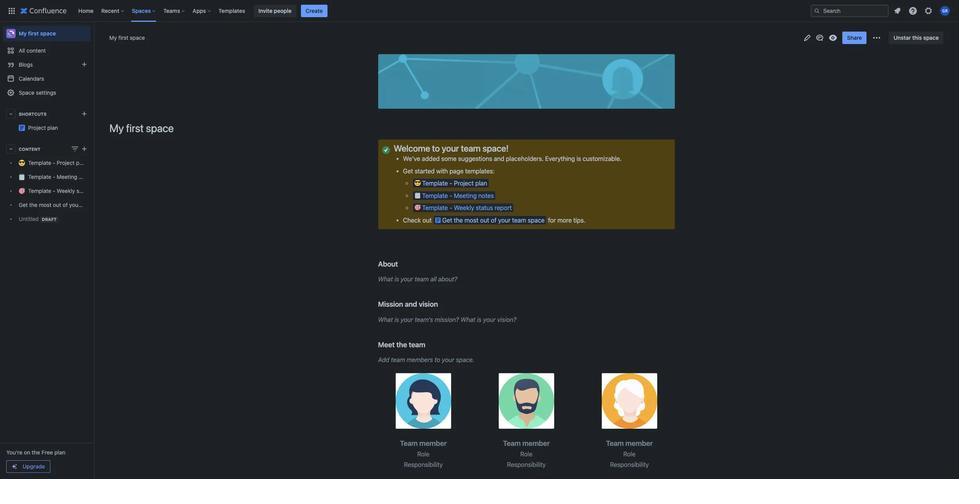 Task type: locate. For each thing, give the bounding box(es) containing it.
is right everything at the right top
[[577, 156, 581, 163]]

get the most out of your team space
[[19, 202, 111, 209], [442, 217, 545, 224]]

- up template - meeting notes link
[[53, 160, 55, 167]]

1 vertical spatial meeting
[[454, 192, 477, 199]]

most down the template - weekly status report button on the top
[[465, 217, 479, 224]]

template - project plan up template - meeting notes link
[[28, 160, 87, 167]]

template down the template - project plan link
[[28, 174, 51, 181]]

3 team member from the left
[[606, 440, 653, 449]]

1 horizontal spatial role
[[521, 451, 533, 458]]

-
[[53, 160, 55, 167], [53, 174, 55, 181], [450, 180, 453, 187], [53, 188, 55, 195], [450, 192, 453, 199], [450, 205, 453, 212]]

1 horizontal spatial member
[[523, 440, 550, 449]]

template for template - project plan button
[[422, 180, 448, 187]]

0 vertical spatial notes
[[79, 174, 93, 181]]

0 horizontal spatial team
[[400, 440, 418, 449]]

0 vertical spatial meeting
[[57, 174, 77, 181]]

:notepad_spiral: image
[[415, 192, 421, 199]]

tree containing template - project plan
[[3, 156, 111, 227]]

what is your team's mission? what is your vision?
[[378, 317, 517, 324]]

0 vertical spatial weekly
[[57, 188, 75, 195]]

0 horizontal spatial status
[[76, 188, 92, 195]]

1 vertical spatial weekly
[[454, 205, 474, 212]]

0 horizontal spatial notes
[[79, 174, 93, 181]]

shortcuts
[[19, 112, 47, 117]]

notes
[[79, 174, 93, 181], [479, 192, 494, 199]]

2 horizontal spatial team
[[606, 440, 624, 449]]

template down with
[[422, 180, 448, 187]]

0 vertical spatial report
[[93, 188, 109, 195]]

out inside space element
[[53, 202, 61, 209]]

team left for
[[512, 217, 526, 224]]

report inside "tree"
[[93, 188, 109, 195]]

2 horizontal spatial member
[[626, 440, 653, 449]]

1 horizontal spatial team
[[503, 440, 521, 449]]

0 horizontal spatial template - project plan
[[28, 160, 87, 167]]

content button
[[3, 142, 91, 156]]

1 vertical spatial template - meeting notes
[[422, 192, 494, 199]]

0 horizontal spatial template - weekly status report
[[28, 188, 109, 195]]

0 horizontal spatial weekly
[[57, 188, 75, 195]]

calendars
[[19, 75, 44, 82]]

- for template - meeting notes link
[[53, 174, 55, 181]]

template for template - meeting notes button
[[422, 192, 448, 199]]

1 horizontal spatial and
[[494, 156, 505, 163]]

report
[[93, 188, 109, 195], [495, 205, 512, 212]]

1 horizontal spatial get the most out of your team space
[[442, 217, 545, 224]]

1 horizontal spatial my first space link
[[109, 34, 145, 42]]

shortcuts button
[[3, 107, 91, 121]]

0 horizontal spatial responsibility
[[404, 462, 443, 469]]

2 horizontal spatial role
[[624, 451, 636, 458]]

get started with page templates:
[[403, 168, 495, 175]]

out
[[53, 202, 61, 209], [423, 217, 432, 224], [480, 217, 490, 224]]

1 horizontal spatial most
[[465, 217, 479, 224]]

copy image
[[508, 144, 518, 153], [437, 300, 447, 309], [446, 440, 456, 449], [549, 440, 559, 449]]

0 horizontal spatial meeting
[[57, 174, 77, 181]]

template - meeting notes inside space element
[[28, 174, 93, 181]]

placeholders.
[[506, 156, 544, 163]]

tree
[[3, 156, 111, 227]]

2 horizontal spatial copy image
[[652, 440, 662, 449]]

0 vertical spatial get the most out of your team space
[[19, 202, 111, 209]]

0 vertical spatial template - project plan
[[28, 160, 87, 167]]

0 vertical spatial and
[[494, 156, 505, 163]]

2 vertical spatial copy image
[[652, 440, 662, 449]]

1 vertical spatial template - project plan
[[422, 180, 487, 187]]

1 role from the left
[[417, 451, 430, 458]]

team left all
[[415, 276, 429, 283]]

0 horizontal spatial member
[[420, 440, 447, 449]]

my first space link up all content link
[[3, 26, 91, 41]]

1 horizontal spatial meeting
[[454, 192, 477, 199]]

1 horizontal spatial project plan
[[91, 121, 121, 128]]

1 horizontal spatial get
[[403, 168, 413, 175]]

all
[[431, 276, 437, 283]]

0 vertical spatial of
[[63, 202, 68, 209]]

of
[[63, 202, 68, 209], [491, 217, 497, 224]]

plan
[[110, 121, 121, 128], [47, 125, 58, 131], [76, 160, 87, 167], [476, 180, 487, 187], [54, 450, 65, 457]]

0 vertical spatial copy image
[[397, 260, 407, 269]]

check out
[[403, 217, 433, 224]]

change view image
[[70, 145, 80, 154]]

most for get the most out of your team space link
[[39, 202, 51, 209]]

to right members at the left bottom
[[435, 357, 440, 364]]

1 horizontal spatial copy image
[[425, 340, 434, 350]]

0 vertical spatial to
[[432, 143, 440, 154]]

tree inside space element
[[3, 156, 111, 227]]

2 team member from the left
[[503, 440, 550, 449]]

out left get the most out of your team space icon
[[423, 217, 432, 224]]

get the most out of your team space for get the most out of your team space link
[[19, 202, 111, 209]]

your inside button
[[498, 217, 511, 224]]

:dart: image
[[415, 205, 421, 211], [415, 205, 421, 211]]

is down the about on the bottom of page
[[395, 276, 399, 283]]

most inside get the most out of your team space link
[[39, 202, 51, 209]]

the down the template - weekly status report button on the top
[[454, 217, 463, 224]]

project
[[91, 121, 108, 128], [28, 125, 46, 131], [57, 160, 75, 167], [454, 180, 474, 187]]

calendars link
[[3, 72, 91, 86]]

get the most out of your team space down template - weekly status report link
[[19, 202, 111, 209]]

the up untitled draft
[[29, 202, 37, 209]]

the right the meet
[[397, 341, 407, 349]]

2 horizontal spatial out
[[480, 217, 490, 224]]

team down template - weekly status report link
[[82, 202, 94, 209]]

of down the template - weekly status report button on the top
[[491, 217, 497, 224]]

1 responsibility from the left
[[404, 462, 443, 469]]

meeting up the template - weekly status report button on the top
[[454, 192, 477, 199]]

2 horizontal spatial team member
[[606, 440, 653, 449]]

copy image for meet the team
[[425, 340, 434, 350]]

template - weekly status report inside button
[[422, 205, 512, 212]]

what
[[378, 276, 393, 283], [378, 317, 393, 324], [461, 317, 476, 324]]

2 responsibility from the left
[[507, 462, 546, 469]]

is
[[577, 156, 581, 163], [395, 276, 399, 283], [395, 317, 399, 324], [477, 317, 482, 324]]

my first space link down recent dropdown button
[[109, 34, 145, 42]]

responsibility
[[404, 462, 443, 469], [507, 462, 546, 469], [610, 462, 649, 469]]

0 horizontal spatial most
[[39, 202, 51, 209]]

status inside button
[[476, 205, 493, 212]]

of inside the get the most out of your team space button
[[491, 217, 497, 224]]

- for template - project plan button
[[450, 180, 453, 187]]

1 vertical spatial template - weekly status report
[[422, 205, 512, 212]]

for
[[548, 217, 556, 224]]

1 horizontal spatial team member
[[503, 440, 550, 449]]

status inside "tree"
[[76, 188, 92, 195]]

1 vertical spatial to
[[435, 357, 440, 364]]

- up template - weekly status report link
[[53, 174, 55, 181]]

confluence image
[[20, 6, 67, 15], [20, 6, 67, 15]]

template - weekly status report button
[[413, 204, 514, 213]]

1 horizontal spatial report
[[495, 205, 512, 212]]

what right mission?
[[461, 317, 476, 324]]

on
[[24, 450, 30, 457]]

all
[[19, 47, 25, 54]]

template - meeting notes up the template - weekly status report button on the top
[[422, 192, 494, 199]]

premium image
[[11, 464, 18, 471]]

project plan for project plan link above change view icon
[[91, 121, 121, 128]]

0 horizontal spatial out
[[53, 202, 61, 209]]

template down template - meeting notes link
[[28, 188, 51, 195]]

get the most out of your team space inside button
[[442, 217, 545, 224]]

template - meeting notes up template - weekly status report link
[[28, 174, 93, 181]]

2 vertical spatial get
[[442, 217, 452, 224]]

0 horizontal spatial get
[[19, 202, 28, 209]]

is down mission
[[395, 317, 399, 324]]

appswitcher icon image
[[7, 6, 16, 15]]

project plan link
[[3, 121, 121, 135], [28, 125, 58, 131]]

status
[[76, 188, 92, 195], [476, 205, 493, 212]]

weekly
[[57, 188, 75, 195], [454, 205, 474, 212]]

template - project plan inside button
[[422, 180, 487, 187]]

team right 'add'
[[391, 357, 405, 364]]

0 horizontal spatial of
[[63, 202, 68, 209]]

copy image
[[397, 260, 407, 269], [425, 340, 434, 350], [652, 440, 662, 449]]

1 vertical spatial status
[[476, 205, 493, 212]]

1 vertical spatial of
[[491, 217, 497, 224]]

meeting
[[57, 174, 77, 181], [454, 192, 477, 199]]

space
[[40, 30, 56, 37], [130, 34, 145, 41], [924, 34, 939, 41], [146, 122, 174, 135], [96, 202, 111, 209], [528, 217, 545, 224]]

settings
[[36, 89, 56, 96]]

0 horizontal spatial report
[[93, 188, 109, 195]]

settings icon image
[[924, 6, 934, 15]]

about?
[[438, 276, 458, 283]]

1 vertical spatial get
[[19, 202, 28, 209]]

template - project plan for template - project plan button
[[422, 180, 487, 187]]

banner
[[0, 0, 960, 22]]

template - meeting notes for template - meeting notes link
[[28, 174, 93, 181]]

1 vertical spatial get the most out of your team space
[[442, 217, 545, 224]]

1 horizontal spatial template - meeting notes
[[422, 192, 494, 199]]

- for the template - weekly status report button on the top
[[450, 205, 453, 212]]

get the most out of your team space inside "tree"
[[19, 202, 111, 209]]

template for the template - weekly status report button on the top
[[422, 205, 448, 212]]

0 horizontal spatial template - meeting notes
[[28, 174, 93, 181]]

2 horizontal spatial responsibility
[[610, 462, 649, 469]]

meeting inside space element
[[57, 174, 77, 181]]

the right on
[[32, 450, 40, 457]]

1 horizontal spatial template - weekly status report
[[422, 205, 512, 212]]

help icon image
[[909, 6, 918, 15]]

banner containing home
[[0, 0, 960, 22]]

out for the get the most out of your team space button
[[480, 217, 490, 224]]

1 member from the left
[[420, 440, 447, 449]]

most inside the get the most out of your team space button
[[465, 217, 479, 224]]

of down template - weekly status report link
[[63, 202, 68, 209]]

1 vertical spatial copy image
[[425, 340, 434, 350]]

:sunglasses: image
[[415, 180, 421, 186]]

project plan for project plan link below shortcuts dropdown button
[[28, 125, 58, 131]]

template - meeting notes
[[28, 174, 93, 181], [422, 192, 494, 199]]

share
[[848, 34, 863, 41]]

out down the template - weekly status report button on the top
[[480, 217, 490, 224]]

project plan link up change view icon
[[3, 121, 121, 135]]

share button
[[843, 32, 867, 44]]

weekly down template - meeting notes button
[[454, 205, 474, 212]]

1 vertical spatial most
[[465, 217, 479, 224]]

check
[[403, 217, 421, 224]]

get right get the most out of your team space icon
[[442, 217, 452, 224]]

what down the about on the bottom of page
[[378, 276, 393, 283]]

template - project plan image
[[19, 125, 25, 131]]

role responsibility
[[404, 451, 443, 469], [507, 451, 546, 469], [610, 451, 649, 469]]

1 horizontal spatial responsibility
[[507, 462, 546, 469]]

member
[[420, 440, 447, 449], [523, 440, 550, 449], [626, 440, 653, 449]]

template - project plan up template - meeting notes button
[[422, 180, 487, 187]]

2 horizontal spatial role responsibility
[[610, 451, 649, 469]]

global element
[[5, 0, 810, 22]]

all content
[[19, 47, 46, 54]]

some
[[441, 156, 457, 163]]

meet
[[378, 341, 395, 349]]

my first space inside space element
[[19, 30, 56, 37]]

3 role from the left
[[624, 451, 636, 458]]

out inside button
[[480, 217, 490, 224]]

most
[[39, 202, 51, 209], [465, 217, 479, 224]]

1 vertical spatial report
[[495, 205, 512, 212]]

weekly inside button
[[454, 205, 474, 212]]

0 horizontal spatial role responsibility
[[404, 451, 443, 469]]

get the most out of your team space down the template - weekly status report button on the top
[[442, 217, 545, 224]]

0 vertical spatial most
[[39, 202, 51, 209]]

to up added
[[432, 143, 440, 154]]

0 horizontal spatial team member
[[400, 440, 447, 449]]

0 vertical spatial template - meeting notes
[[28, 174, 93, 181]]

edit this page image
[[803, 33, 812, 43]]

3 role responsibility from the left
[[610, 451, 649, 469]]

0 horizontal spatial role
[[417, 451, 430, 458]]

1 horizontal spatial status
[[476, 205, 493, 212]]

get the most out of your team space button
[[433, 216, 547, 225]]

get inside button
[[442, 217, 452, 224]]

weekly inside space element
[[57, 188, 75, 195]]

meeting inside button
[[454, 192, 477, 199]]

get down we've
[[403, 168, 413, 175]]

1 horizontal spatial template - project plan
[[422, 180, 487, 187]]

and left vision
[[405, 300, 417, 309]]

1 horizontal spatial weekly
[[454, 205, 474, 212]]

1 vertical spatial notes
[[479, 192, 494, 199]]

0 horizontal spatial get the most out of your team space
[[19, 202, 111, 209]]

weekly for the template - weekly status report button on the top
[[454, 205, 474, 212]]

0 vertical spatial status
[[76, 188, 92, 195]]

templates:
[[465, 168, 495, 175]]

upgrade
[[23, 464, 45, 471]]

1 horizontal spatial of
[[491, 217, 497, 224]]

template - weekly status report down template - meeting notes button
[[422, 205, 512, 212]]

template down "content" dropdown button in the left of the page
[[28, 160, 51, 167]]

everything
[[546, 156, 575, 163]]

- down template - project plan button
[[450, 192, 453, 199]]

meeting up template - weekly status report link
[[57, 174, 77, 181]]

the
[[29, 202, 37, 209], [454, 217, 463, 224], [397, 341, 407, 349], [32, 450, 40, 457]]

role
[[417, 451, 430, 458], [521, 451, 533, 458], [624, 451, 636, 458]]

most up the "draft"
[[39, 202, 51, 209]]

and down space!
[[494, 156, 505, 163]]

report inside button
[[495, 205, 512, 212]]

template - meeting notes for template - meeting notes button
[[422, 192, 494, 199]]

2 horizontal spatial get
[[442, 217, 452, 224]]

1 horizontal spatial out
[[423, 217, 432, 224]]

your
[[442, 143, 459, 154], [69, 202, 80, 209], [498, 217, 511, 224], [401, 276, 413, 283], [401, 317, 413, 324], [483, 317, 496, 324], [442, 357, 455, 364]]

team member
[[400, 440, 447, 449], [503, 440, 550, 449], [606, 440, 653, 449]]

untitled draft
[[19, 216, 57, 223]]

add team members to your space.
[[378, 357, 475, 364]]

what down mission
[[378, 317, 393, 324]]

1 horizontal spatial role responsibility
[[507, 451, 546, 469]]

template - project plan inside space element
[[28, 160, 87, 167]]

plan inside template - project plan button
[[476, 180, 487, 187]]

template - meeting notes inside button
[[422, 192, 494, 199]]

team's
[[415, 317, 433, 324]]

template right :notepad_spiral: icon
[[422, 192, 448, 199]]

meeting for template - meeting notes link
[[57, 174, 77, 181]]

2 team from the left
[[503, 440, 521, 449]]

notes up the get the most out of your team space button
[[479, 192, 494, 199]]

status up the get the most out of your team space button
[[476, 205, 493, 212]]

template - weekly status report for template - weekly status report link
[[28, 188, 109, 195]]

get for the get the most out of your team space button
[[442, 217, 452, 224]]

out down template - weekly status report link
[[53, 202, 61, 209]]

notes inside button
[[479, 192, 494, 199]]

1 team from the left
[[400, 440, 418, 449]]

team
[[461, 143, 481, 154], [82, 202, 94, 209], [512, 217, 526, 224], [415, 276, 429, 283], [409, 341, 426, 349], [391, 357, 405, 364]]

1 vertical spatial and
[[405, 300, 417, 309]]

notes inside "tree"
[[79, 174, 93, 181]]

of for get the most out of your team space link
[[63, 202, 68, 209]]

3 responsibility from the left
[[610, 462, 649, 469]]

notes down the create a page icon at the top of page
[[79, 174, 93, 181]]

1 team member from the left
[[400, 440, 447, 449]]

get up untitled on the top
[[19, 202, 28, 209]]

0 horizontal spatial and
[[405, 300, 417, 309]]

0 vertical spatial template - weekly status report
[[28, 188, 109, 195]]

template - weekly status report up get the most out of your team space link
[[28, 188, 109, 195]]

- down get started with page templates:
[[450, 180, 453, 187]]

template up get the most out of your team space icon
[[422, 205, 448, 212]]

get for get the most out of your team space link
[[19, 202, 28, 209]]

create
[[306, 7, 323, 14]]

recent
[[101, 7, 119, 14]]

create a page image
[[80, 145, 89, 154]]

weekly up get the most out of your team space link
[[57, 188, 75, 195]]

status up get the most out of your team space link
[[76, 188, 92, 195]]

get inside "tree"
[[19, 202, 28, 209]]

of inside get the most out of your team space link
[[63, 202, 68, 209]]

1 horizontal spatial notes
[[479, 192, 494, 199]]

notes for template - meeting notes link
[[79, 174, 93, 181]]

- down template - meeting notes button
[[450, 205, 453, 212]]

0 horizontal spatial project plan
[[28, 125, 58, 131]]

project plan
[[91, 121, 121, 128], [28, 125, 58, 131]]

0 horizontal spatial copy image
[[397, 260, 407, 269]]

template - weekly status report inside space element
[[28, 188, 109, 195]]

template - project plan link
[[3, 156, 91, 170]]

- up get the most out of your team space link
[[53, 188, 55, 195]]

what is your team all about?
[[378, 276, 458, 283]]

:notepad_spiral: image
[[415, 192, 421, 199]]

content
[[26, 47, 46, 54]]

Search field
[[811, 4, 889, 17]]



Task type: vqa. For each thing, say whether or not it's contained in the screenshot.
quality,
no



Task type: describe. For each thing, give the bounding box(es) containing it.
meet the team
[[378, 341, 426, 349]]

0 horizontal spatial my first space link
[[3, 26, 91, 41]]

mission
[[378, 300, 403, 309]]

vision?
[[497, 317, 517, 324]]

search image
[[814, 8, 821, 14]]

is left vision?
[[477, 317, 482, 324]]

2 role from the left
[[521, 451, 533, 458]]

you're on the free plan
[[6, 450, 65, 457]]

plan inside the template - project plan link
[[76, 160, 87, 167]]

mission and vision
[[378, 300, 438, 309]]

templates link
[[216, 4, 248, 17]]

with
[[436, 168, 448, 175]]

plan inside project plan link
[[110, 121, 121, 128]]

project inside button
[[454, 180, 474, 187]]

team up members at the left bottom
[[409, 341, 426, 349]]

add shortcut image
[[80, 109, 89, 119]]

you're
[[6, 450, 22, 457]]

template for template - meeting notes link
[[28, 174, 51, 181]]

space
[[19, 89, 34, 96]]

templates
[[219, 7, 245, 14]]

- for template - meeting notes button
[[450, 192, 453, 199]]

template for the template - project plan link
[[28, 160, 51, 167]]

out for get the most out of your team space link
[[53, 202, 61, 209]]

untitled
[[19, 216, 39, 223]]

template - project plan for the template - project plan link
[[28, 160, 87, 167]]

notification icon image
[[893, 6, 903, 15]]

status for template - weekly status report link
[[76, 188, 92, 195]]

create link
[[301, 4, 328, 17]]

meeting for template - meeting notes button
[[454, 192, 477, 199]]

2 role responsibility from the left
[[507, 451, 546, 469]]

draft
[[42, 217, 57, 222]]

this
[[913, 34, 922, 41]]

:check_mark: image
[[382, 146, 390, 154]]

first inside space element
[[28, 30, 39, 37]]

blogs link
[[3, 58, 91, 72]]

added
[[422, 156, 440, 163]]

invite
[[259, 7, 273, 14]]

recent button
[[99, 4, 127, 17]]

template - project plan button
[[413, 179, 489, 188]]

add
[[378, 357, 390, 364]]

invite people button
[[254, 4, 296, 17]]

apps button
[[190, 4, 214, 17]]

my inside space element
[[19, 30, 27, 37]]

unstar this space
[[894, 34, 939, 41]]

template - weekly status report for the template - weekly status report button on the top
[[422, 205, 512, 212]]

weekly for template - weekly status report link
[[57, 188, 75, 195]]

status for the template - weekly status report button on the top
[[476, 205, 493, 212]]

space settings
[[19, 89, 56, 96]]

3 member from the left
[[626, 440, 653, 449]]

project plan link down shortcuts dropdown button
[[28, 125, 58, 131]]

started
[[415, 168, 435, 175]]

space.
[[456, 357, 475, 364]]

stop watching image
[[829, 33, 838, 43]]

:sunglasses: image
[[415, 180, 421, 186]]

spaces button
[[130, 4, 159, 17]]

teams button
[[161, 4, 188, 17]]

space settings link
[[3, 86, 91, 100]]

get the most out of your team space link
[[3, 198, 111, 212]]

welcome to your team space!
[[394, 143, 509, 154]]

customizable.
[[583, 156, 622, 163]]

teams
[[163, 7, 180, 14]]

team inside space element
[[82, 202, 94, 209]]

page
[[450, 168, 464, 175]]

template for template - weekly status report link
[[28, 188, 51, 195]]

more
[[558, 217, 572, 224]]

template - meeting notes link
[[3, 170, 93, 184]]

report for template - weekly status report link
[[93, 188, 109, 195]]

- for template - weekly status report link
[[53, 188, 55, 195]]

about
[[378, 260, 398, 269]]

unstar
[[894, 34, 911, 41]]

get the most out of your team space image
[[435, 217, 441, 224]]

upgrade button
[[7, 462, 50, 473]]

we've added some suggestions and placeholders. everything is customizable.
[[403, 156, 622, 163]]

unstar this space button
[[889, 32, 944, 44]]

copy image for about
[[397, 260, 407, 269]]

blogs
[[19, 61, 33, 68]]

team up suggestions
[[461, 143, 481, 154]]

template - weekly status report link
[[3, 184, 109, 198]]

free
[[42, 450, 53, 457]]

suggestions
[[458, 156, 493, 163]]

your inside space element
[[69, 202, 80, 209]]

content
[[19, 147, 40, 152]]

2 member from the left
[[523, 440, 550, 449]]

report for the template - weekly status report button on the top
[[495, 205, 512, 212]]

of for the get the most out of your team space button
[[491, 217, 497, 224]]

0 vertical spatial get
[[403, 168, 413, 175]]

the inside "tree"
[[29, 202, 37, 209]]

spaces
[[132, 7, 151, 14]]

what for what is your team all about?
[[378, 276, 393, 283]]

- for the template - project plan link
[[53, 160, 55, 167]]

mission?
[[435, 317, 459, 324]]

1 role responsibility from the left
[[404, 451, 443, 469]]

people
[[274, 7, 292, 14]]

tips.
[[574, 217, 586, 224]]

invite people
[[259, 7, 292, 14]]

vision
[[419, 300, 438, 309]]

home
[[78, 7, 94, 14]]

for more tips.
[[547, 217, 586, 224]]

collapse sidebar image
[[85, 26, 102, 41]]

welcome
[[394, 143, 430, 154]]

create a blog image
[[80, 60, 89, 69]]

apps
[[193, 7, 206, 14]]

most for the get the most out of your team space button
[[465, 217, 479, 224]]

:check_mark: image
[[382, 146, 390, 154]]

we've
[[403, 156, 420, 163]]

get the most out of your team space for the get the most out of your team space button
[[442, 217, 545, 224]]

what for what is your team's mission? what is your vision?
[[378, 317, 393, 324]]

members
[[407, 357, 433, 364]]

space element
[[0, 22, 121, 480]]

team inside button
[[512, 217, 526, 224]]

space!
[[483, 143, 509, 154]]

home link
[[76, 4, 96, 17]]

more actions image
[[873, 33, 882, 43]]

notes for template - meeting notes button
[[479, 192, 494, 199]]

the inside button
[[454, 217, 463, 224]]

template - meeting notes button
[[413, 191, 496, 201]]

all content link
[[3, 44, 91, 58]]

3 team from the left
[[606, 440, 624, 449]]



